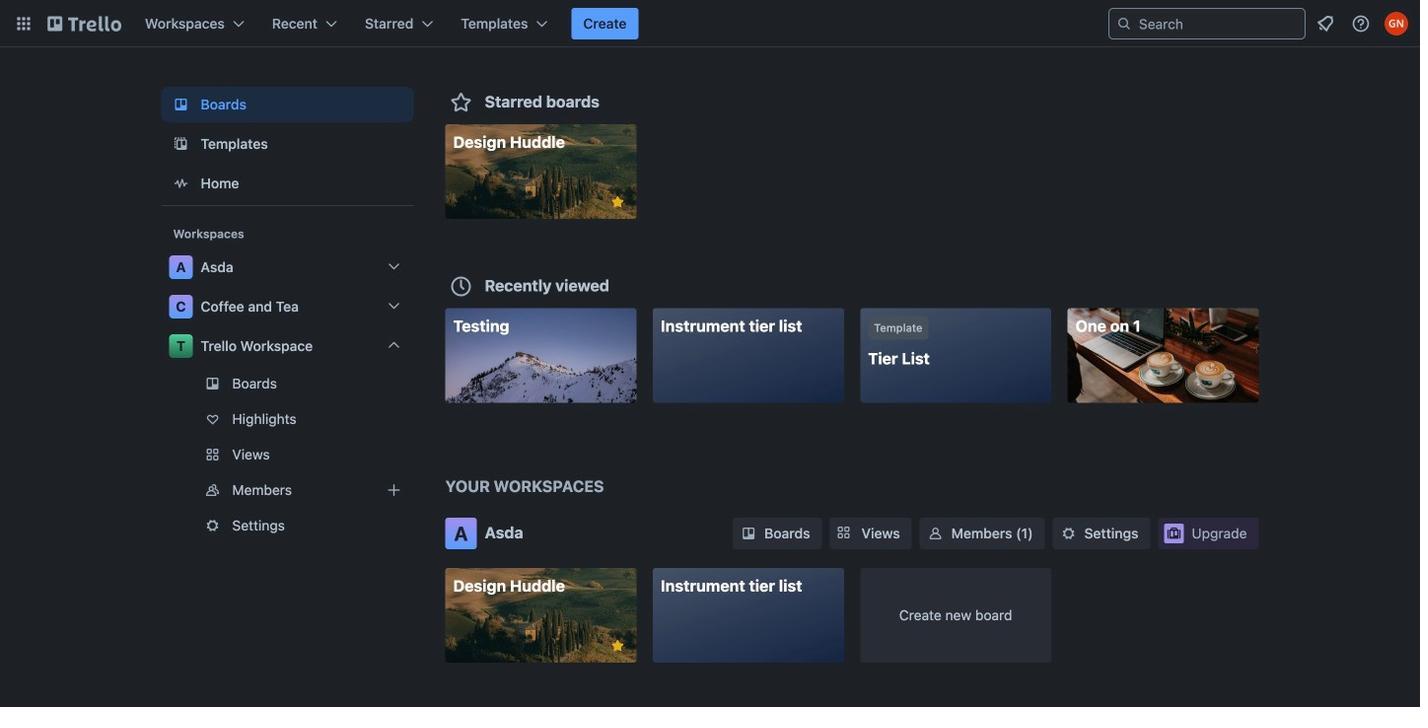 Task type: vqa. For each thing, say whether or not it's contained in the screenshot.
the Sort by board popup button
no



Task type: locate. For each thing, give the bounding box(es) containing it.
1 horizontal spatial sm image
[[1059, 524, 1079, 544]]

0 horizontal spatial sm image
[[739, 524, 759, 544]]

template board image
[[169, 132, 193, 156]]

Search field
[[1132, 10, 1305, 37]]

board image
[[169, 93, 193, 116]]

home image
[[169, 172, 193, 195]]

open information menu image
[[1351, 14, 1371, 34]]

generic name (namegeneric382024) image
[[1385, 12, 1409, 36]]

sm image
[[739, 524, 759, 544], [1059, 524, 1079, 544]]

add image
[[382, 478, 406, 502]]

sm image
[[926, 524, 946, 544]]

0 notifications image
[[1314, 12, 1338, 36]]

back to home image
[[47, 8, 121, 39]]



Task type: describe. For each thing, give the bounding box(es) containing it.
click to unstar this board. it will be removed from your starred list. image
[[609, 637, 627, 655]]

click to unstar this board. it will be removed from your starred list. image
[[609, 193, 627, 211]]

primary element
[[0, 0, 1420, 47]]

search image
[[1117, 16, 1132, 32]]

1 sm image from the left
[[739, 524, 759, 544]]

2 sm image from the left
[[1059, 524, 1079, 544]]



